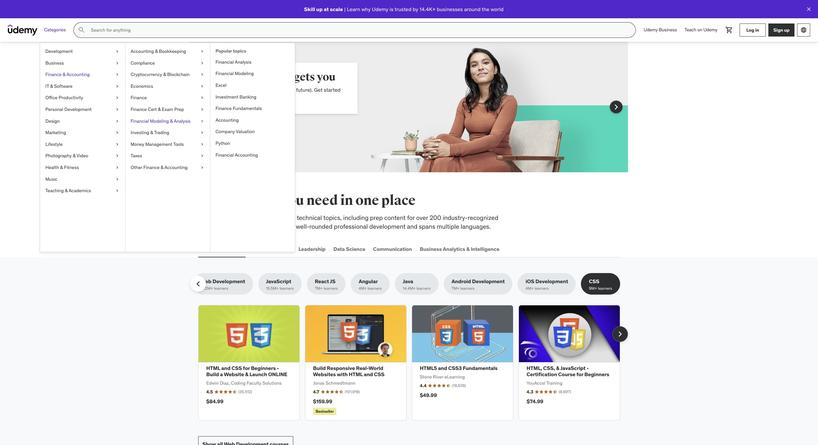 Task type: describe. For each thing, give the bounding box(es) containing it.
present
[[254, 87, 272, 93]]

future).
[[296, 87, 313, 93]]

12.2m+
[[200, 286, 213, 291]]

analytics
[[443, 246, 465, 252]]

financial for financial modeling
[[216, 71, 234, 77]]

14.4k+
[[420, 6, 436, 12]]

photography & video
[[45, 153, 88, 159]]

0 vertical spatial skills
[[243, 192, 278, 209]]

financial accounting link
[[210, 149, 295, 161]]

for inside covering critical workplace skills to technical topics, including prep content for over 200 industry-recognized certifications, our catalog supports well-rounded professional development and spans multiple languages.
[[407, 214, 415, 222]]

economics link
[[125, 81, 210, 92]]

accounting up company
[[216, 117, 239, 123]]

|
[[344, 6, 346, 12]]

spans
[[419, 223, 435, 230]]

financial modeling & analysis
[[131, 118, 191, 124]]

leadership button
[[297, 241, 327, 257]]

topic filters element
[[190, 273, 620, 295]]

- inside the html, css, & javascript - certification course for beginners
[[587, 365, 589, 372]]

modeling for financial modeling
[[235, 71, 254, 77]]

multiple
[[437, 223, 459, 230]]

financial modeling link
[[210, 68, 295, 80]]

development for web development
[[212, 246, 244, 252]]

investing & trading
[[131, 130, 169, 136]]

finance for finance cert & exam prep
[[131, 106, 147, 112]]

world
[[369, 365, 383, 372]]

learning that gets you skills for your present (and your future). get started with us.
[[222, 70, 341, 100]]

get
[[314, 87, 323, 93]]

financial modeling & analysis link
[[125, 115, 210, 127]]

& inside accounting & bookkeeping link
[[155, 48, 158, 54]]

xsmall image for other finance & accounting
[[200, 165, 205, 171]]

log in link
[[740, 24, 766, 37]]

Search for anything text field
[[90, 24, 628, 36]]

14.4m+
[[403, 286, 416, 291]]

& inside finance & accounting link
[[63, 72, 65, 77]]

xsmall image for financial modeling & analysis
[[200, 118, 205, 124]]

accounting down business link
[[66, 72, 90, 77]]

xsmall image for business
[[115, 60, 120, 66]]

4m+ inside ios development 4m+ learners
[[526, 286, 534, 291]]

topics
[[233, 48, 246, 54]]

build inside html and css for beginners - build a website & launch online
[[206, 371, 219, 378]]

financial accounting
[[216, 152, 258, 158]]

development for ios development 4m+ learners
[[535, 278, 568, 285]]

with inside learning that gets you skills for your present (and your future). get started with us.
[[222, 94, 231, 100]]

fitness
[[64, 165, 79, 170]]

learn
[[347, 6, 360, 12]]

& inside the html, css, & javascript - certification course for beginners
[[556, 365, 559, 372]]

to
[[290, 214, 295, 222]]

xsmall image for economics
[[200, 83, 205, 90]]

over
[[416, 214, 428, 222]]

office productivity
[[45, 95, 83, 101]]

teaching
[[45, 188, 64, 194]]

xsmall image for investing & trading
[[200, 130, 205, 136]]

productivity
[[59, 95, 83, 101]]

xsmall image for development
[[115, 48, 120, 55]]

company valuation link
[[210, 126, 295, 138]]

& inside other finance & accounting link
[[161, 165, 163, 170]]

angular 4m+ learners
[[359, 278, 382, 291]]

xsmall image for money management tools
[[200, 141, 205, 148]]

0 horizontal spatial analysis
[[174, 118, 191, 124]]

python link
[[210, 138, 295, 149]]

xsmall image for compliance
[[200, 60, 205, 66]]

web development button
[[198, 241, 245, 257]]

web for web development 12.2m+ learners
[[200, 278, 211, 285]]

7m+ for react js
[[315, 286, 323, 291]]

xsmall image for office productivity
[[115, 95, 120, 101]]

beginners inside html and css for beginners - build a website & launch online
[[251, 365, 276, 372]]

html,
[[527, 365, 542, 372]]

on
[[697, 27, 702, 33]]

- inside html and css for beginners - build a website & launch online
[[277, 365, 279, 372]]

tools
[[173, 141, 184, 147]]

by
[[413, 6, 418, 12]]

javascript inside javascript 15.5m+ learners
[[266, 278, 291, 285]]

web for web development
[[199, 246, 210, 252]]

intelligence
[[471, 246, 499, 252]]

skill
[[304, 6, 315, 12]]

xsmall image for music
[[115, 176, 120, 183]]

xsmall image for it & software
[[115, 83, 120, 90]]

for inside html and css for beginners - build a website & launch online
[[243, 365, 250, 372]]

beginners inside the html, css, & javascript - certification course for beginners
[[584, 371, 609, 378]]

supports
[[270, 223, 294, 230]]

xsmall image for marketing
[[115, 130, 120, 136]]

cryptocurrency & blockchain link
[[125, 69, 210, 81]]

need
[[306, 192, 338, 209]]

css inside build responsive real-world websites with html and css
[[374, 371, 384, 378]]

& inside cryptocurrency & blockchain link
[[163, 72, 166, 77]]

submit search image
[[78, 26, 86, 34]]

businesses
[[437, 6, 463, 12]]

cert
[[148, 106, 157, 112]]

1 vertical spatial next image
[[615, 329, 625, 340]]

skill up at scale | learn why udemy is trusted by 14.4k+ businesses around the world
[[304, 6, 504, 12]]

it certifications button
[[251, 241, 292, 257]]

ios development 4m+ learners
[[526, 278, 568, 291]]

& inside finance cert & exam prep link
[[158, 106, 161, 112]]

started
[[324, 87, 341, 93]]

modeling for financial modeling & analysis
[[150, 118, 169, 124]]

7m+ for android development
[[452, 286, 460, 291]]

it for it & software
[[45, 83, 49, 89]]

industry-
[[443, 214, 468, 222]]

you for skills
[[281, 192, 304, 209]]

money
[[131, 141, 144, 147]]

xsmall image for taxes
[[200, 153, 205, 159]]

css,
[[543, 365, 555, 372]]

finance fundamentals
[[216, 106, 262, 111]]

0 horizontal spatial udemy
[[372, 6, 388, 12]]

skills inside covering critical workplace skills to technical topics, including prep content for over 200 industry-recognized certifications, our catalog supports well-rounded professional development and spans multiple languages.
[[274, 214, 288, 222]]

personal development
[[45, 106, 92, 112]]

excel link
[[210, 80, 295, 91]]

learners inside android development 7m+ learners
[[460, 286, 475, 291]]

other
[[131, 165, 142, 170]]

teach
[[685, 27, 696, 33]]

& inside teaching & academics link
[[65, 188, 68, 194]]

software
[[54, 83, 73, 89]]

0 vertical spatial analysis
[[235, 59, 252, 65]]

recognized
[[468, 214, 498, 222]]

finance & accounting link
[[40, 69, 125, 81]]

business analytics & intelligence button
[[418, 241, 501, 257]]

java
[[403, 278, 413, 285]]

music link
[[40, 174, 125, 185]]

previous image
[[197, 102, 207, 112]]

for inside the html, css, & javascript - certification course for beginners
[[577, 371, 583, 378]]

xsmall image for photography & video
[[115, 153, 120, 159]]

financial for financial modeling & analysis
[[131, 118, 149, 124]]

lifestyle link
[[40, 139, 125, 150]]

development for web development 12.2m+ learners
[[213, 278, 245, 285]]

xsmall image for finance cert & exam prep
[[200, 106, 205, 113]]

health & fitness
[[45, 165, 79, 170]]

html inside build responsive real-world websites with html and css
[[349, 371, 363, 378]]

gets
[[294, 70, 315, 84]]

learners inside web development 12.2m+ learners
[[214, 286, 228, 291]]

javascript inside the html, css, & javascript - certification course for beginners
[[560, 365, 586, 372]]

skills
[[222, 87, 234, 93]]

health
[[45, 165, 59, 170]]

finance cert & exam prep link
[[125, 104, 210, 115]]

course
[[558, 371, 575, 378]]

financial modeling & analysis element
[[210, 43, 295, 252]]

professional
[[334, 223, 368, 230]]

up for sign
[[784, 27, 790, 33]]

html5 and css3 fundamentals
[[420, 365, 498, 372]]

personal development link
[[40, 104, 125, 115]]

exam
[[162, 106, 173, 112]]

choose a language image
[[801, 27, 807, 33]]

one
[[355, 192, 379, 209]]

1 horizontal spatial udemy
[[644, 27, 658, 33]]

xsmall image for finance
[[200, 95, 205, 101]]

design link
[[40, 115, 125, 127]]

1 vertical spatial fundamentals
[[463, 365, 498, 372]]

learners inside angular 4m+ learners
[[368, 286, 382, 291]]



Task type: locate. For each thing, give the bounding box(es) containing it.
investing
[[131, 130, 149, 136]]

office
[[45, 95, 57, 101]]

accounting down python link
[[235, 152, 258, 158]]

finance for finance & accounting
[[45, 72, 62, 77]]

xsmall image inside business link
[[115, 60, 120, 66]]

data science button
[[332, 241, 367, 257]]

xsmall image inside financial modeling & analysis link
[[200, 118, 205, 124]]

in
[[755, 27, 759, 33], [340, 192, 353, 209]]

1 horizontal spatial it
[[252, 246, 256, 252]]

the up critical
[[220, 192, 241, 209]]

html inside html and css for beginners - build a website & launch online
[[206, 365, 220, 372]]

& left video
[[73, 153, 76, 159]]

1 horizontal spatial -
[[587, 365, 589, 372]]

categories button
[[40, 22, 70, 38]]

react
[[315, 278, 329, 285]]

& inside html and css for beginners - build a website & launch online
[[245, 371, 248, 378]]

1 horizontal spatial css
[[374, 371, 384, 378]]

with down skills
[[222, 94, 231, 100]]

0 horizontal spatial up
[[316, 6, 323, 12]]

communication
[[373, 246, 412, 252]]

build responsive real-world websites with html and css
[[313, 365, 384, 378]]

0 horizontal spatial business
[[45, 60, 64, 66]]

development inside ios development 4m+ learners
[[535, 278, 568, 285]]

1 horizontal spatial javascript
[[560, 365, 586, 372]]

development down the certifications,
[[212, 246, 244, 252]]

ios
[[526, 278, 534, 285]]

html left website on the bottom
[[206, 365, 220, 372]]

xsmall image for health & fitness
[[115, 165, 120, 171]]

finance up it & software on the top of the page
[[45, 72, 62, 77]]

android
[[452, 278, 471, 285]]

leadership
[[299, 246, 326, 252]]

1 horizontal spatial with
[[337, 371, 348, 378]]

xsmall image inside it & software link
[[115, 83, 120, 90]]

css
[[589, 278, 599, 285], [232, 365, 242, 372], [374, 371, 384, 378]]

build inside build responsive real-world websites with html and css
[[313, 365, 326, 372]]

css inside html and css for beginners - build a website & launch online
[[232, 365, 242, 372]]

2 4m+ from the left
[[526, 286, 534, 291]]

your up banking
[[243, 87, 253, 93]]

business analytics & intelligence
[[420, 246, 499, 252]]

learners inside react js 7m+ learners
[[324, 286, 338, 291]]

xsmall image inside compliance link
[[200, 60, 205, 66]]

udemy business link
[[640, 22, 681, 38]]

2 - from the left
[[587, 365, 589, 372]]

valuation
[[236, 129, 255, 135]]

finance link
[[125, 92, 210, 104]]

compliance
[[131, 60, 155, 66]]

web down the certifications,
[[199, 246, 210, 252]]

xsmall image
[[115, 48, 120, 55], [115, 60, 120, 66], [115, 72, 120, 78], [115, 83, 120, 90], [200, 83, 205, 90], [200, 106, 205, 113], [115, 130, 120, 136], [200, 130, 205, 136], [115, 141, 120, 148], [200, 141, 205, 148], [115, 153, 120, 159], [200, 153, 205, 159], [200, 165, 205, 171]]

- right launch
[[277, 365, 279, 372]]

xsmall image inside marketing "link"
[[115, 130, 120, 136]]

1 - from the left
[[277, 365, 279, 372]]

java 14.4m+ learners
[[403, 278, 431, 291]]

& down finance cert & exam prep link
[[170, 118, 173, 124]]

xsmall image inside the personal development link
[[115, 106, 120, 113]]

xsmall image for teaching & academics
[[115, 188, 120, 194]]

1 vertical spatial the
[[220, 192, 241, 209]]

financial down python
[[216, 152, 234, 158]]

1 horizontal spatial the
[[482, 6, 489, 12]]

including
[[343, 214, 369, 222]]

next image
[[611, 102, 621, 112], [615, 329, 625, 340]]

xsmall image inside "lifestyle" link
[[115, 141, 120, 148]]

accounting & bookkeeping
[[131, 48, 186, 54]]

css inside css 9m+ learners
[[589, 278, 599, 285]]

javascript 15.5m+ learners
[[266, 278, 294, 291]]

xsmall image inside accounting & bookkeeping link
[[200, 48, 205, 55]]

for left over
[[407, 214, 415, 222]]

0 vertical spatial with
[[222, 94, 231, 100]]

& right "health"
[[60, 165, 63, 170]]

with
[[222, 94, 231, 100], [337, 371, 348, 378]]

technical
[[297, 214, 322, 222]]

&
[[155, 48, 158, 54], [63, 72, 65, 77], [163, 72, 166, 77], [50, 83, 53, 89], [158, 106, 161, 112], [170, 118, 173, 124], [150, 130, 153, 136], [73, 153, 76, 159], [60, 165, 63, 170], [161, 165, 163, 170], [65, 188, 68, 194], [466, 246, 470, 252], [556, 365, 559, 372], [245, 371, 248, 378]]

cryptocurrency & blockchain
[[131, 72, 190, 77]]

xsmall image for personal development
[[115, 106, 120, 113]]

0 vertical spatial web
[[199, 246, 210, 252]]

business left teach
[[659, 27, 677, 33]]

html5 and css3 fundamentals link
[[420, 365, 498, 372]]

0 vertical spatial in
[[755, 27, 759, 33]]

2 vertical spatial business
[[420, 246, 442, 252]]

finance for finance
[[131, 95, 147, 101]]

financial modeling
[[216, 71, 254, 77]]

0 horizontal spatial css
[[232, 365, 242, 372]]

- right course
[[587, 365, 589, 372]]

2 horizontal spatial udemy
[[703, 27, 718, 33]]

0 horizontal spatial build
[[206, 371, 219, 378]]

& right cert
[[158, 106, 161, 112]]

xsmall image inside 'health & fitness' link
[[115, 165, 120, 171]]

you
[[317, 70, 336, 84], [281, 192, 304, 209]]

1 vertical spatial with
[[337, 371, 348, 378]]

financial down popular
[[216, 59, 234, 65]]

xsmall image inside music link
[[115, 176, 120, 183]]

css right 'real-'
[[374, 371, 384, 378]]

1 horizontal spatial modeling
[[235, 71, 254, 77]]

development down categories dropdown button
[[45, 48, 73, 54]]

& inside it & software link
[[50, 83, 53, 89]]

with inside build responsive real-world websites with html and css
[[337, 371, 348, 378]]

xsmall image inside finance cert & exam prep link
[[200, 106, 205, 113]]

7m+ inside react js 7m+ learners
[[315, 286, 323, 291]]

finance fundamentals link
[[210, 103, 295, 115]]

1 horizontal spatial analysis
[[235, 59, 252, 65]]

for right course
[[577, 371, 583, 378]]

0 vertical spatial business
[[659, 27, 677, 33]]

finance for finance fundamentals
[[216, 106, 232, 111]]

xsmall image for finance & accounting
[[115, 72, 120, 78]]

0 vertical spatial next image
[[611, 102, 621, 112]]

is
[[390, 6, 393, 12]]

teach on udemy
[[685, 27, 718, 33]]

development for android development 7m+ learners
[[472, 278, 505, 285]]

0 vertical spatial up
[[316, 6, 323, 12]]

development inside web development 12.2m+ learners
[[213, 278, 245, 285]]

financial for financial analysis
[[216, 59, 234, 65]]

it for it certifications
[[252, 246, 256, 252]]

html
[[206, 365, 220, 372], [349, 371, 363, 378]]

fundamentals right css3
[[463, 365, 498, 372]]

7 learners from the left
[[535, 286, 549, 291]]

xsmall image inside office productivity link
[[115, 95, 120, 101]]

modeling down the financial analysis link
[[235, 71, 254, 77]]

it inside button
[[252, 246, 256, 252]]

the
[[482, 6, 489, 12], [220, 192, 241, 209]]

learners inside css 9m+ learners
[[598, 286, 612, 291]]

1 vertical spatial in
[[340, 192, 353, 209]]

& right analytics
[[466, 246, 470, 252]]

xsmall image for lifestyle
[[115, 141, 120, 148]]

financial for financial accounting
[[216, 152, 234, 158]]

management
[[145, 141, 172, 147]]

up right sign
[[784, 27, 790, 33]]

4m+ down ios
[[526, 286, 534, 291]]

for right 'a'
[[243, 365, 250, 372]]

covering
[[198, 214, 223, 222]]

xsmall image inside the taxes link
[[200, 153, 205, 159]]

accounting up compliance at the top left of page
[[131, 48, 154, 54]]

1 vertical spatial carousel element
[[198, 305, 628, 421]]

and inside html and css for beginners - build a website & launch online
[[221, 365, 230, 372]]

6 learners from the left
[[460, 286, 475, 291]]

0 vertical spatial fundamentals
[[233, 106, 262, 111]]

carousel element
[[190, 42, 628, 172], [198, 305, 628, 421]]

business up finance & accounting
[[45, 60, 64, 66]]

learners inside java 14.4m+ learners
[[417, 286, 431, 291]]

beginners right course
[[584, 371, 609, 378]]

xsmall image inside development link
[[115, 48, 120, 55]]

skills up workplace
[[243, 192, 278, 209]]

business inside button
[[420, 246, 442, 252]]

& down compliance link
[[163, 72, 166, 77]]

prep
[[370, 214, 383, 222]]

for inside learning that gets you skills for your present (and your future). get started with us.
[[235, 87, 242, 93]]

& down the taxes link at the left top
[[161, 165, 163, 170]]

udemy image
[[8, 24, 38, 36]]

web inside web development button
[[199, 246, 210, 252]]

1 horizontal spatial build
[[313, 365, 326, 372]]

& inside financial modeling & analysis link
[[170, 118, 173, 124]]

the left world
[[482, 6, 489, 12]]

0 horizontal spatial you
[[281, 192, 304, 209]]

fundamentals
[[233, 106, 262, 111], [463, 365, 498, 372]]

0 horizontal spatial javascript
[[266, 278, 291, 285]]

compliance link
[[125, 57, 210, 69]]

development up 12.2m+
[[213, 278, 245, 285]]

beginners
[[251, 365, 276, 372], [584, 371, 609, 378]]

0 horizontal spatial -
[[277, 365, 279, 372]]

javascript right css,
[[560, 365, 586, 372]]

javascript up 15.5m+
[[266, 278, 291, 285]]

0 horizontal spatial 4m+
[[359, 286, 367, 291]]

accounting
[[131, 48, 154, 54], [66, 72, 90, 77], [216, 117, 239, 123], [235, 152, 258, 158], [164, 165, 188, 170]]

business down the spans
[[420, 246, 442, 252]]

css 9m+ learners
[[589, 278, 612, 291]]

finance left cert
[[131, 106, 147, 112]]

learning
[[222, 70, 269, 84]]

learners inside javascript 15.5m+ learners
[[280, 286, 294, 291]]

at
[[324, 6, 329, 12]]

1 vertical spatial analysis
[[174, 118, 191, 124]]

xsmall image inside cryptocurrency & blockchain link
[[200, 72, 205, 78]]

0 horizontal spatial it
[[45, 83, 49, 89]]

& up office
[[50, 83, 53, 89]]

log
[[746, 27, 754, 33]]

build responsive real-world websites with html and css link
[[313, 365, 384, 378]]

for up the investment banking
[[235, 87, 242, 93]]

4m+ inside angular 4m+ learners
[[359, 286, 367, 291]]

company valuation
[[216, 129, 255, 135]]

1 vertical spatial you
[[281, 192, 304, 209]]

android development 7m+ learners
[[452, 278, 505, 291]]

udemy
[[372, 6, 388, 12], [644, 27, 658, 33], [703, 27, 718, 33]]

development inside the personal development link
[[64, 106, 92, 112]]

business link
[[40, 57, 125, 69]]

finance down "investment"
[[216, 106, 232, 111]]

and inside covering critical workplace skills to technical topics, including prep content for over 200 industry-recognized certifications, our catalog supports well-rounded professional development and spans multiple languages.
[[407, 223, 417, 230]]

communication button
[[372, 241, 413, 257]]

0 vertical spatial modeling
[[235, 71, 254, 77]]

xsmall image for accounting & bookkeeping
[[200, 48, 205, 55]]

modeling down finance cert & exam prep
[[150, 118, 169, 124]]

1 4m+ from the left
[[359, 286, 367, 291]]

javascript
[[266, 278, 291, 285], [560, 365, 586, 372]]

1 horizontal spatial html
[[349, 371, 363, 378]]

certification
[[527, 371, 557, 378]]

2 7m+ from the left
[[452, 286, 460, 291]]

5 learners from the left
[[417, 286, 431, 291]]

build left the responsive
[[313, 365, 326, 372]]

1 your from the left
[[243, 87, 253, 93]]

15.5m+
[[266, 286, 279, 291]]

you up to
[[281, 192, 304, 209]]

2 learners from the left
[[280, 286, 294, 291]]

3 learners from the left
[[324, 286, 338, 291]]

shopping cart with 0 items image
[[725, 26, 733, 34]]

1 vertical spatial up
[[784, 27, 790, 33]]

teaching & academics
[[45, 188, 91, 194]]

7m+
[[315, 286, 323, 291], [452, 286, 460, 291]]

xsmall image inside design link
[[115, 118, 120, 124]]

xsmall image inside finance & accounting link
[[115, 72, 120, 78]]

finance down 'economics'
[[131, 95, 147, 101]]

7m+ down android
[[452, 286, 460, 291]]

you for gets
[[317, 70, 336, 84]]

accounting down the taxes link at the left top
[[164, 165, 188, 170]]

you up started
[[317, 70, 336, 84]]

1 horizontal spatial you
[[317, 70, 336, 84]]

beginners right website on the bottom
[[251, 365, 276, 372]]

4m+ down angular
[[359, 286, 367, 291]]

xsmall image inside money management tools link
[[200, 141, 205, 148]]

it
[[45, 83, 49, 89], [252, 246, 256, 252]]

1 vertical spatial javascript
[[560, 365, 586, 372]]

0 horizontal spatial html
[[206, 365, 220, 372]]

xsmall image for cryptocurrency & blockchain
[[200, 72, 205, 78]]

it up office
[[45, 83, 49, 89]]

in up including
[[340, 192, 353, 209]]

sign up link
[[768, 24, 795, 37]]

it left certifications
[[252, 246, 256, 252]]

1 horizontal spatial in
[[755, 27, 759, 33]]

web up 12.2m+
[[200, 278, 211, 285]]

7m+ inside android development 7m+ learners
[[452, 286, 460, 291]]

0 vertical spatial javascript
[[266, 278, 291, 285]]

financial analysis link
[[210, 56, 295, 68]]

fundamentals inside "financial modeling & analysis" element
[[233, 106, 262, 111]]

learners
[[214, 286, 228, 291], [280, 286, 294, 291], [324, 286, 338, 291], [368, 286, 382, 291], [417, 286, 431, 291], [460, 286, 475, 291], [535, 286, 549, 291], [598, 286, 612, 291]]

udemy inside 'link'
[[703, 27, 718, 33]]

your right (and
[[285, 87, 295, 93]]

rounded
[[309, 223, 332, 230]]

academics
[[69, 188, 91, 194]]

website
[[224, 371, 244, 378]]

& inside investing & trading link
[[150, 130, 153, 136]]

development right ios
[[535, 278, 568, 285]]

2 horizontal spatial css
[[589, 278, 599, 285]]

in right log
[[755, 27, 759, 33]]

with right websites
[[337, 371, 348, 378]]

0 horizontal spatial the
[[220, 192, 241, 209]]

0 horizontal spatial modeling
[[150, 118, 169, 124]]

1 horizontal spatial beginners
[[584, 371, 609, 378]]

certifications
[[258, 246, 291, 252]]

content
[[384, 214, 406, 222]]

web inside web development 12.2m+ learners
[[200, 278, 211, 285]]

business for business
[[45, 60, 64, 66]]

1 7m+ from the left
[[315, 286, 323, 291]]

development inside android development 7m+ learners
[[472, 278, 505, 285]]

money management tools
[[131, 141, 184, 147]]

xsmall image for design
[[115, 118, 120, 124]]

teach on udemy link
[[681, 22, 721, 38]]

build left 'a'
[[206, 371, 219, 378]]

languages.
[[461, 223, 491, 230]]

world
[[491, 6, 504, 12]]

1 vertical spatial business
[[45, 60, 64, 66]]

0 horizontal spatial fundamentals
[[233, 106, 262, 111]]

xsmall image inside investing & trading link
[[200, 130, 205, 136]]

log in
[[746, 27, 759, 33]]

1 vertical spatial it
[[252, 246, 256, 252]]

css up "9m+"
[[589, 278, 599, 285]]

& inside business analytics & intelligence button
[[466, 246, 470, 252]]

xsmall image
[[200, 48, 205, 55], [200, 60, 205, 66], [200, 72, 205, 78], [115, 95, 120, 101], [200, 95, 205, 101], [115, 106, 120, 113], [115, 118, 120, 124], [200, 118, 205, 124], [115, 165, 120, 171], [115, 176, 120, 183], [115, 188, 120, 194]]

development inside web development button
[[212, 246, 244, 252]]

critical
[[224, 214, 243, 222]]

design
[[45, 118, 60, 124]]

1 horizontal spatial fundamentals
[[463, 365, 498, 372]]

css right 'a'
[[232, 365, 242, 372]]

development
[[45, 48, 73, 54], [64, 106, 92, 112], [212, 246, 244, 252], [213, 278, 245, 285], [472, 278, 505, 285], [535, 278, 568, 285]]

1 horizontal spatial 7m+
[[452, 286, 460, 291]]

up for skill
[[316, 6, 323, 12]]

xsmall image inside photography & video link
[[115, 153, 120, 159]]

skills up supports at the left
[[274, 214, 288, 222]]

carousel element containing html and css for beginners - build a website & launch online
[[198, 305, 628, 421]]

business for business analytics & intelligence
[[420, 246, 442, 252]]

development inside development link
[[45, 48, 73, 54]]

xsmall image inside economics 'link'
[[200, 83, 205, 90]]

2 horizontal spatial business
[[659, 27, 677, 33]]

1 vertical spatial web
[[200, 278, 211, 285]]

0 vertical spatial you
[[317, 70, 336, 84]]

previous image
[[193, 279, 203, 289]]

& right css,
[[556, 365, 559, 372]]

carousel element containing learning that gets you
[[190, 42, 628, 172]]

1 learners from the left
[[214, 286, 228, 291]]

blockchain
[[167, 72, 190, 77]]

200
[[430, 214, 441, 222]]

& left "trading"
[[150, 130, 153, 136]]

financial up the excel
[[216, 71, 234, 77]]

finance right other
[[143, 165, 160, 170]]

close image
[[806, 6, 812, 12]]

financial up the investing
[[131, 118, 149, 124]]

xsmall image inside finance link
[[200, 95, 205, 101]]

1 horizontal spatial your
[[285, 87, 295, 93]]

and inside build responsive real-world websites with html and css
[[364, 371, 373, 378]]

& left launch
[[245, 371, 248, 378]]

1 horizontal spatial 4m+
[[526, 286, 534, 291]]

7m+ down react
[[315, 286, 323, 291]]

learners inside ios development 4m+ learners
[[535, 286, 549, 291]]

1 horizontal spatial up
[[784, 27, 790, 33]]

analysis down topics
[[235, 59, 252, 65]]

finance
[[45, 72, 62, 77], [131, 95, 147, 101], [216, 106, 232, 111], [131, 106, 147, 112], [143, 165, 160, 170]]

& inside photography & video link
[[73, 153, 76, 159]]

development down office productivity link
[[64, 106, 92, 112]]

marketing
[[45, 130, 66, 136]]

0 horizontal spatial beginners
[[251, 365, 276, 372]]

finance inside "financial modeling & analysis" element
[[216, 106, 232, 111]]

development right android
[[472, 278, 505, 285]]

0 horizontal spatial in
[[340, 192, 353, 209]]

0 horizontal spatial 7m+
[[315, 286, 323, 291]]

that
[[271, 70, 292, 84]]

1 vertical spatial skills
[[274, 214, 288, 222]]

0 horizontal spatial with
[[222, 94, 231, 100]]

fundamentals down banking
[[233, 106, 262, 111]]

up left at at the left of page
[[316, 6, 323, 12]]

1 horizontal spatial business
[[420, 246, 442, 252]]

& up software
[[63, 72, 65, 77]]

real-
[[356, 365, 369, 372]]

trading
[[154, 130, 169, 136]]

1 vertical spatial modeling
[[150, 118, 169, 124]]

development for personal development
[[64, 106, 92, 112]]

& right teaching
[[65, 188, 68, 194]]

2 your from the left
[[285, 87, 295, 93]]

covering critical workplace skills to technical topics, including prep content for over 200 industry-recognized certifications, our catalog supports well-rounded professional development and spans multiple languages.
[[198, 214, 498, 230]]

4 learners from the left
[[368, 286, 382, 291]]

0 vertical spatial carousel element
[[190, 42, 628, 172]]

categories
[[44, 27, 66, 33]]

photography & video link
[[40, 150, 125, 162]]

8 learners from the left
[[598, 286, 612, 291]]

0 vertical spatial it
[[45, 83, 49, 89]]

0 horizontal spatial your
[[243, 87, 253, 93]]

personal
[[45, 106, 63, 112]]

0 vertical spatial the
[[482, 6, 489, 12]]

html left world
[[349, 371, 363, 378]]

finance cert & exam prep
[[131, 106, 184, 112]]

you inside learning that gets you skills for your present (and your future). get started with us.
[[317, 70, 336, 84]]

html5
[[420, 365, 437, 372]]

xsmall image inside teaching & academics link
[[115, 188, 120, 194]]

analysis down prep
[[174, 118, 191, 124]]

xsmall image inside other finance & accounting link
[[200, 165, 205, 171]]

& left bookkeeping
[[155, 48, 158, 54]]

& inside 'health & fitness' link
[[60, 165, 63, 170]]



Task type: vqa. For each thing, say whether or not it's contained in the screenshot.
bottom 2 WEEKS AGO
no



